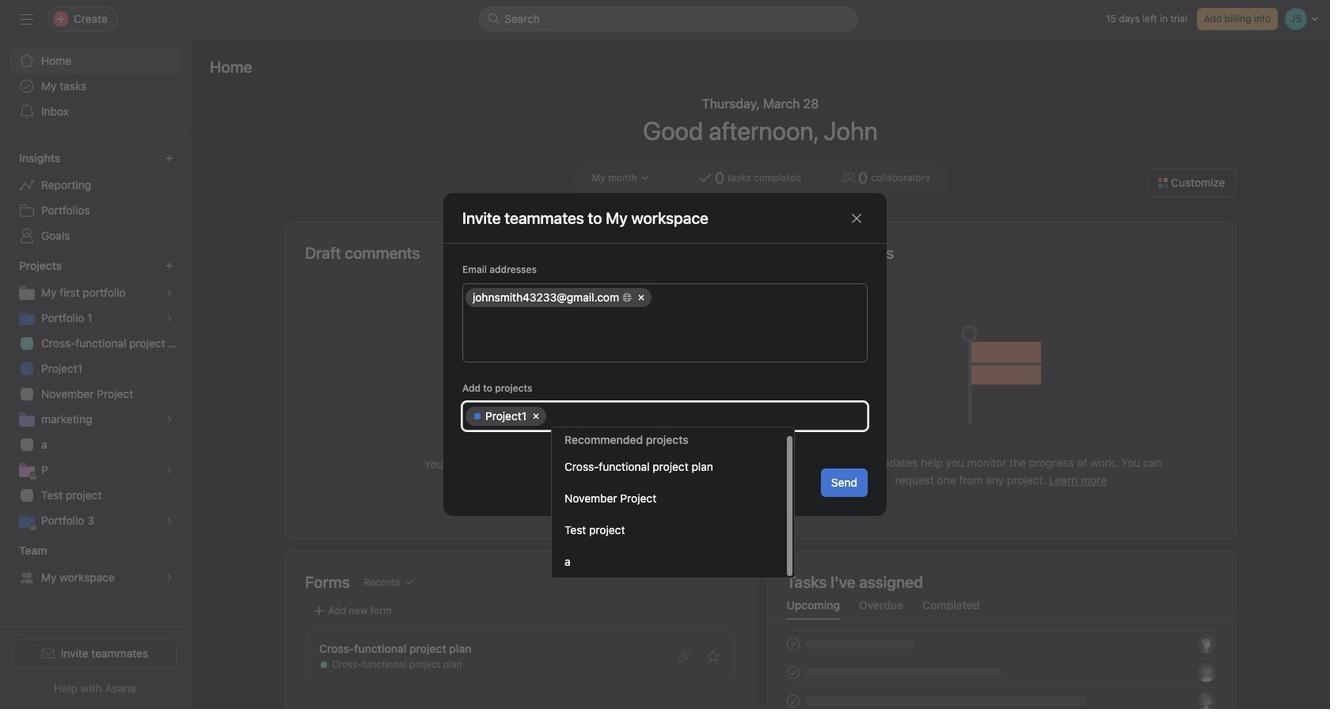 Task type: describe. For each thing, give the bounding box(es) containing it.
insights element
[[0, 144, 190, 252]]

close this dialog image
[[851, 212, 863, 225]]

2 row from the top
[[463, 403, 867, 430]]

copy form link image
[[678, 650, 691, 663]]

1 row from the top
[[463, 284, 867, 311]]

prominent image
[[488, 13, 501, 25]]

hide sidebar image
[[21, 13, 33, 25]]

cell for 1st row from the bottom
[[466, 407, 547, 426]]

cell for first row from the top
[[466, 288, 652, 307]]



Task type: locate. For each thing, give the bounding box(es) containing it.
list box
[[478, 6, 859, 32]]

cell
[[466, 288, 652, 307], [654, 288, 863, 307], [466, 407, 547, 426]]

projects element
[[0, 252, 190, 537]]

None text field
[[552, 407, 859, 426]]

0 vertical spatial row
[[463, 284, 867, 311]]

1 vertical spatial row
[[463, 403, 867, 430]]

dialog
[[444, 193, 887, 516]]

row
[[463, 284, 867, 311], [463, 403, 867, 430]]

global element
[[0, 39, 190, 134]]

add to favorites image
[[707, 650, 720, 663]]

teams element
[[0, 537, 190, 594]]



Task type: vqa. For each thing, say whether or not it's contained in the screenshot.
"prominent" icon
yes



